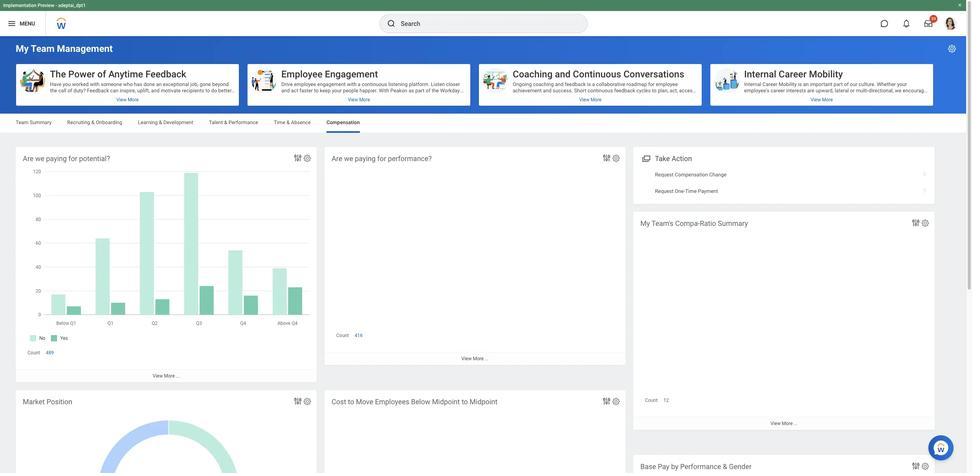 Task type: locate. For each thing, give the bounding box(es) containing it.
employee
[[294, 81, 316, 87], [656, 81, 678, 87]]

continuous inside ongoing coaching and feedback is a collaborative roadmap for employee achievement and success.  short continuous feedback cycles to plan, act, access and modify provides acknowledgement, correction and positive outcomes.
[[588, 88, 613, 94]]

0 horizontal spatial are
[[23, 155, 34, 163]]

1 vertical spatial you
[[297, 94, 306, 100]]

configure and view chart data image inside my team's compa-ratio summary element
[[912, 218, 921, 228]]

1 horizontal spatial feedback
[[615, 88, 636, 94]]

paying
[[46, 155, 67, 163], [355, 155, 376, 163]]

configure and view chart data image left configure my team's compa-ratio summary image
[[912, 218, 921, 228]]

feedback down uplift,
[[129, 94, 151, 100]]

1 horizontal spatial with
[[347, 81, 357, 87]]

my
[[16, 43, 29, 54], [641, 219, 651, 228]]

continuous
[[362, 81, 387, 87], [588, 88, 613, 94]]

view more ...
[[153, 374, 180, 379]]

performance right talent
[[229, 120, 258, 125]]

feedback up the correction
[[615, 88, 636, 94]]

my for my team's compa-ratio summary
[[641, 219, 651, 228]]

act,
[[670, 88, 678, 94]]

1 horizontal spatial you
[[297, 94, 306, 100]]

you up the call
[[63, 81, 71, 87]]

an right done
[[156, 81, 162, 87]]

engagement up the keep
[[318, 81, 346, 87]]

are for are we paying for potential?
[[23, 155, 34, 163]]

1 horizontal spatial paying
[[355, 155, 376, 163]]

for up the cycles
[[649, 81, 655, 87]]

midpoint
[[432, 398, 460, 406], [470, 398, 498, 406]]

0 vertical spatial summary
[[30, 120, 52, 125]]

continuous inside drive employee engagement with a continuous listening platform. listen closer and act faster to keep your people happier. with peakon as part of the workday family, you can gain an even deeper understanding of your people and create action plans that improve engagement and bottom-line results.
[[362, 81, 387, 87]]

count inside my team's compa-ratio summary element
[[646, 415, 658, 421]]

for inside ongoing coaching and feedback is a collaborative roadmap for employee achievement and success.  short continuous feedback cycles to plan, act, access and modify provides acknowledgement, correction and positive outcomes.
[[649, 81, 655, 87]]

correction
[[605, 94, 628, 100]]

anytime
[[108, 69, 143, 80]]

configure my team's compa-ratio summary image
[[922, 219, 930, 228]]

with
[[90, 81, 100, 87], [347, 81, 357, 87]]

we
[[35, 155, 44, 163], [344, 155, 353, 163]]

and inside have you worked with someone who has done an exceptional job, gone beyond the call of duty?  feedback can inspire, uplift, and motivate recipients to do better. remind your team to use 'anytime' feedback to recognize others.
[[151, 88, 160, 94]]

do
[[211, 88, 217, 94]]

team
[[31, 43, 55, 54], [16, 120, 29, 125]]

0 horizontal spatial employee
[[294, 81, 316, 87]]

roadmap
[[627, 81, 647, 87]]

short
[[575, 88, 587, 94]]

1 horizontal spatial performance
[[681, 463, 722, 471]]

configure and view chart data image
[[293, 153, 303, 163], [912, 218, 921, 228], [293, 397, 303, 406], [602, 397, 612, 406], [912, 462, 921, 471]]

my down 'menu' dropdown button
[[16, 43, 29, 54]]

1 horizontal spatial the
[[432, 88, 439, 94]]

2 paying from the left
[[355, 155, 376, 163]]

employee inside ongoing coaching and feedback is a collaborative roadmap for employee achievement and success.  short continuous feedback cycles to plan, act, access and modify provides acknowledgement, correction and positive outcomes.
[[656, 81, 678, 87]]

recruiting
[[67, 120, 90, 125]]

1 we from the left
[[35, 155, 44, 163]]

1 the from the left
[[50, 88, 57, 94]]

1 horizontal spatial can
[[307, 94, 315, 100]]

0 vertical spatial compensation
[[327, 120, 360, 125]]

with inside drive employee engagement with a continuous listening platform. listen closer and act faster to keep your people happier. with peakon as part of the workday family, you can gain an even deeper understanding of your people and create action plans that improve engagement and bottom-line results.
[[347, 81, 357, 87]]

paying for potential?
[[46, 155, 67, 163]]

1 horizontal spatial summary
[[718, 219, 749, 228]]

& right recruiting
[[91, 120, 95, 125]]

an inside have you worked with someone who has done an exceptional job, gone beyond the call of duty?  feedback can inspire, uplift, and motivate recipients to do better. remind your team to use 'anytime' feedback to recognize others.
[[156, 81, 162, 87]]

motivate
[[161, 88, 181, 94]]

request
[[656, 172, 674, 178], [656, 188, 674, 194]]

your
[[332, 88, 342, 94], [68, 94, 78, 100], [403, 94, 413, 100]]

list containing request compensation change
[[634, 167, 936, 199]]

& left the gender
[[723, 463, 728, 471]]

compensation
[[327, 120, 360, 125], [675, 172, 709, 178]]

0 vertical spatial chevron right image
[[921, 169, 931, 177]]

cycles
[[637, 88, 651, 94]]

1 chevron right image from the top
[[921, 169, 931, 177]]

engagement down deeper
[[340, 100, 369, 106]]

configure are we paying for performance? image
[[612, 154, 621, 163]]

paying inside are we paying for performance? element
[[355, 155, 376, 163]]

1 midpoint from the left
[[432, 398, 460, 406]]

1 vertical spatial team
[[16, 120, 29, 125]]

ratio
[[700, 219, 717, 228]]

with inside have you worked with someone who has done an exceptional job, gone beyond the call of duty?  feedback can inspire, uplift, and motivate recipients to do better. remind your team to use 'anytime' feedback to recognize others.
[[90, 81, 100, 87]]

conversations
[[624, 69, 685, 80]]

learning
[[138, 120, 158, 125]]

0 horizontal spatial time
[[274, 120, 286, 125]]

paying inside are we paying for potential? element
[[46, 155, 67, 163]]

feedback up exceptional
[[146, 69, 186, 80]]

your down duty?
[[68, 94, 78, 100]]

menu group image
[[641, 153, 652, 164]]

tab list containing team summary
[[8, 114, 959, 133]]

0 vertical spatial you
[[63, 81, 71, 87]]

0 horizontal spatial continuous
[[362, 81, 387, 87]]

continuous down collaborative at the top right of the page
[[588, 88, 613, 94]]

are right configure are we paying for potential? image
[[332, 155, 343, 163]]

1 horizontal spatial count
[[337, 350, 349, 356]]

1 horizontal spatial are
[[332, 155, 343, 163]]

0 vertical spatial people
[[343, 88, 359, 94]]

with down engagement
[[347, 81, 357, 87]]

of right part on the left of the page
[[426, 88, 431, 94]]

0 horizontal spatial compensation
[[327, 120, 360, 125]]

chevron right image for request compensation change
[[921, 169, 931, 177]]

a inside drive employee engagement with a continuous listening platform. listen closer and act faster to keep your people happier. with peakon as part of the workday family, you can gain an even deeper understanding of your people and create action plans that improve engagement and bottom-line results.
[[358, 81, 361, 87]]

2 with from the left
[[347, 81, 357, 87]]

1 request from the top
[[656, 172, 674, 178]]

count for are we paying for performance?
[[337, 350, 349, 356]]

1 vertical spatial an
[[327, 94, 333, 100]]

create
[[440, 94, 455, 100]]

0 horizontal spatial with
[[90, 81, 100, 87]]

time down action
[[274, 120, 286, 125]]

0 horizontal spatial you
[[63, 81, 71, 87]]

below
[[411, 398, 431, 406]]

0 horizontal spatial my
[[16, 43, 29, 54]]

my team's compa-ratio summary element
[[634, 212, 936, 448]]

0 horizontal spatial can
[[110, 88, 119, 94]]

internal
[[745, 69, 777, 80]]

chevron right image inside request one-time payment link
[[921, 185, 931, 193]]

0 vertical spatial time
[[274, 120, 286, 125]]

menu banner
[[0, 0, 967, 36]]

0 horizontal spatial paying
[[46, 155, 67, 163]]

team inside tab list
[[16, 120, 29, 125]]

your up even
[[332, 88, 342, 94]]

1 horizontal spatial employee
[[656, 81, 678, 87]]

summary down remind
[[30, 120, 52, 125]]

for left potential?
[[69, 155, 77, 163]]

& right talent
[[224, 120, 228, 125]]

1 horizontal spatial your
[[332, 88, 342, 94]]

with
[[379, 88, 389, 94]]

feedback
[[146, 69, 186, 80], [87, 88, 109, 94], [129, 94, 151, 100]]

0 vertical spatial an
[[156, 81, 162, 87]]

count left the 12
[[646, 415, 658, 421]]

deeper
[[346, 94, 362, 100]]

of right the call
[[68, 88, 72, 94]]

platform.
[[409, 81, 430, 87]]

a up happier.
[[358, 81, 361, 87]]

market position element
[[16, 390, 317, 473]]

2 horizontal spatial for
[[649, 81, 655, 87]]

with for power
[[90, 81, 100, 87]]

2 employee from the left
[[656, 81, 678, 87]]

achievement
[[513, 88, 542, 94]]

configure and view chart data image left configure cost to move employees below midpoint to midpoint image
[[602, 397, 612, 406]]

listening
[[389, 81, 408, 87]]

feedback up the use
[[87, 88, 109, 94]]

the down the listen
[[432, 88, 439, 94]]

improve
[[321, 100, 339, 106]]

employee
[[282, 69, 323, 80]]

compensation down improve
[[327, 120, 360, 125]]

compensation up request one-time payment
[[675, 172, 709, 178]]

2 we from the left
[[344, 155, 353, 163]]

0 horizontal spatial people
[[343, 88, 359, 94]]

the down have
[[50, 88, 57, 94]]

0 horizontal spatial summary
[[30, 120, 52, 125]]

main content
[[0, 36, 967, 473]]

employee up the "faster"
[[294, 81, 316, 87]]

33 button
[[921, 15, 938, 32]]

1 are from the left
[[23, 155, 34, 163]]

keep
[[320, 88, 331, 94]]

0 vertical spatial team
[[31, 43, 55, 54]]

1 horizontal spatial team
[[31, 43, 55, 54]]

feedback up short
[[565, 81, 586, 87]]

request down take
[[656, 172, 674, 178]]

the
[[50, 88, 57, 94], [432, 88, 439, 94]]

we for are we paying for potential?
[[35, 155, 44, 163]]

configure and view chart data image for summary
[[912, 218, 921, 228]]

2 horizontal spatial count
[[646, 415, 658, 421]]

team summary
[[16, 120, 52, 125]]

talent & performance
[[209, 120, 258, 125]]

1 vertical spatial can
[[307, 94, 315, 100]]

1 horizontal spatial for
[[378, 155, 387, 163]]

recognize
[[158, 94, 180, 100]]

1 vertical spatial time
[[686, 188, 697, 194]]

an up improve
[[327, 94, 333, 100]]

outcomes.
[[658, 94, 682, 100]]

0 horizontal spatial the
[[50, 88, 57, 94]]

time inside tab list
[[274, 120, 286, 125]]

configure and view chart data image left configure base pay by performance & gender image
[[912, 462, 921, 471]]

onboarding
[[96, 120, 122, 125]]

0 vertical spatial request
[[656, 172, 674, 178]]

0 vertical spatial can
[[110, 88, 119, 94]]

1 vertical spatial chevron right image
[[921, 185, 931, 193]]

1 vertical spatial request
[[656, 188, 674, 194]]

engagement
[[318, 81, 346, 87], [340, 100, 369, 106]]

0 horizontal spatial team
[[16, 120, 29, 125]]

a right "is"
[[593, 81, 595, 87]]

summary inside tab list
[[30, 120, 52, 125]]

count left 416
[[337, 350, 349, 356]]

are we paying for potential?
[[23, 155, 110, 163]]

1 vertical spatial my
[[641, 219, 651, 228]]

1 horizontal spatial my
[[641, 219, 651, 228]]

are down team summary
[[23, 155, 34, 163]]

tab list
[[8, 114, 959, 133]]

summary right ratio
[[718, 219, 749, 228]]

potential?
[[79, 155, 110, 163]]

1 horizontal spatial an
[[327, 94, 333, 100]]

employee up "plan," in the top of the page
[[656, 81, 678, 87]]

1 vertical spatial people
[[414, 94, 429, 100]]

configure and view chart data image left configure are we paying for potential? image
[[293, 153, 303, 163]]

can down someone
[[110, 88, 119, 94]]

1 paying from the left
[[46, 155, 67, 163]]

time down request compensation change
[[686, 188, 697, 194]]

chevron right image
[[921, 169, 931, 177], [921, 185, 931, 193]]

& for recruiting
[[91, 120, 95, 125]]

1 vertical spatial engagement
[[340, 100, 369, 106]]

request left one-
[[656, 188, 674, 194]]

main content containing my team management
[[0, 36, 967, 473]]

my team's compa-ratio summary
[[641, 219, 749, 228]]

line
[[398, 100, 406, 106]]

0 horizontal spatial an
[[156, 81, 162, 87]]

feedback
[[565, 81, 586, 87], [615, 88, 636, 94]]

1 vertical spatial summary
[[718, 219, 749, 228]]

0 horizontal spatial a
[[358, 81, 361, 87]]

a inside ongoing coaching and feedback is a collaborative roadmap for employee achievement and success.  short continuous feedback cycles to plan, act, access and modify provides acknowledgement, correction and positive outcomes.
[[593, 81, 595, 87]]

time & absence
[[274, 120, 311, 125]]

count inside are we paying for performance? element
[[337, 350, 349, 356]]

1 horizontal spatial continuous
[[588, 88, 613, 94]]

my left team's
[[641, 219, 651, 228]]

0 horizontal spatial performance
[[229, 120, 258, 125]]

list
[[634, 167, 936, 199]]

2 chevron right image from the top
[[921, 185, 931, 193]]

drive
[[282, 81, 293, 87]]

0 horizontal spatial for
[[69, 155, 77, 163]]

configure and view chart data image for potential?
[[293, 153, 303, 163]]

& right learning at the left top of page
[[159, 120, 162, 125]]

chevron right image inside request compensation change link
[[921, 169, 931, 177]]

performance right "by"
[[681, 463, 722, 471]]

can up that
[[307, 94, 315, 100]]

count left 489
[[28, 350, 40, 356]]

2 a from the left
[[593, 81, 595, 87]]

configure and view chart data image left configure market position image
[[293, 397, 303, 406]]

coaching
[[533, 81, 554, 87]]

by
[[672, 463, 679, 471]]

inspire,
[[120, 88, 136, 94]]

2 the from the left
[[432, 88, 439, 94]]

for left performance?
[[378, 155, 387, 163]]

adeptai_dpt1
[[58, 3, 86, 8]]

1 vertical spatial compensation
[[675, 172, 709, 178]]

& left absence
[[287, 120, 290, 125]]

justify image
[[7, 19, 17, 28]]

you up plans
[[297, 94, 306, 100]]

cost to move employees below midpoint to midpoint
[[332, 398, 498, 406]]

of inside have you worked with someone who has done an exceptional job, gone beyond the call of duty?  feedback can inspire, uplift, and motivate recipients to do better. remind your team to use 'anytime' feedback to recognize others.
[[68, 88, 72, 94]]

have you worked with someone who has done an exceptional job, gone beyond the call of duty?  feedback can inspire, uplift, and motivate recipients to do better. remind your team to use 'anytime' feedback to recognize others.
[[50, 81, 233, 100]]

base
[[641, 463, 657, 471]]

summary
[[30, 120, 52, 125], [718, 219, 749, 228]]

view more ... link
[[16, 370, 317, 383]]

2 request from the top
[[656, 188, 674, 194]]

0 horizontal spatial we
[[35, 155, 44, 163]]

2 are from the left
[[332, 155, 343, 163]]

count inside are we paying for potential? element
[[28, 350, 40, 356]]

access
[[680, 88, 696, 94]]

0 vertical spatial engagement
[[318, 81, 346, 87]]

with right worked
[[90, 81, 100, 87]]

0 vertical spatial performance
[[229, 120, 258, 125]]

1 horizontal spatial midpoint
[[470, 398, 498, 406]]

continuous up happier.
[[362, 81, 387, 87]]

pay
[[658, 463, 670, 471]]

1 with from the left
[[90, 81, 100, 87]]

1 a from the left
[[358, 81, 361, 87]]

people up deeper
[[343, 88, 359, 94]]

bottom-
[[380, 100, 398, 106]]

time
[[274, 120, 286, 125], [686, 188, 697, 194]]

for for are we paying for potential?
[[69, 155, 77, 163]]

1 horizontal spatial we
[[344, 155, 353, 163]]

internal career mobility button
[[711, 64, 934, 106]]

0 horizontal spatial your
[[68, 94, 78, 100]]

job,
[[190, 81, 198, 87]]

1 horizontal spatial a
[[593, 81, 595, 87]]

0 horizontal spatial count
[[28, 350, 40, 356]]

your down "as"
[[403, 94, 413, 100]]

success.
[[553, 88, 573, 94]]

people down part on the left of the page
[[414, 94, 429, 100]]

for
[[649, 81, 655, 87], [69, 155, 77, 163], [378, 155, 387, 163]]

1 employee from the left
[[294, 81, 316, 87]]

0 horizontal spatial midpoint
[[432, 398, 460, 406]]

has
[[134, 81, 142, 87]]

0 vertical spatial my
[[16, 43, 29, 54]]



Task type: vqa. For each thing, say whether or not it's contained in the screenshot.
employee within DRIVE EMPLOYEE ENGAGEMENT WITH A CONTINUOUS LISTENING PLATFORM. LISTEN CLOSER AND ACT FASTER TO KEEP YOUR PEOPLE HAPPIER. WITH PEAKON AS PART OF THE WORKDAY FAMILY, YOU CAN GAIN AN EVEN DEEPER UNDERSTANDING OF YOUR PEOPLE AND CREATE ACTION PLANS THAT IMPROVE ENGAGEMENT AND BOTTOM-LINE RESULTS.
yes



Task type: describe. For each thing, give the bounding box(es) containing it.
mobility
[[810, 69, 844, 80]]

engagement
[[325, 69, 378, 80]]

profile logan mcneil image
[[945, 17, 958, 31]]

use
[[98, 94, 106, 100]]

continuous
[[573, 69, 622, 80]]

peakon
[[391, 88, 408, 94]]

the inside drive employee engagement with a continuous listening platform. listen closer and act faster to keep your people happier. with peakon as part of the workday family, you can gain an even deeper understanding of your people and create action plans that improve engagement and bottom-line results.
[[432, 88, 439, 94]]

configure and view chart data image for &
[[912, 462, 921, 471]]

position
[[47, 398, 72, 406]]

listen
[[431, 81, 445, 87]]

can inside drive employee engagement with a continuous listening platform. listen closer and act faster to keep your people happier. with peakon as part of the workday family, you can gain an even deeper understanding of your people and create action plans that improve engagement and bottom-line results.
[[307, 94, 315, 100]]

others.
[[181, 94, 197, 100]]

can inside have you worked with someone who has done an exceptional job, gone beyond the call of duty?  feedback can inspire, uplift, and motivate recipients to do better. remind your team to use 'anytime' feedback to recognize others.
[[110, 88, 119, 94]]

paying for performance?
[[355, 155, 376, 163]]

an inside drive employee engagement with a continuous listening platform. listen closer and act faster to keep your people happier. with peakon as part of the workday family, you can gain an even deeper understanding of your people and create action plans that improve engagement and bottom-line results.
[[327, 94, 333, 100]]

collaborative
[[597, 81, 626, 87]]

talent
[[209, 120, 223, 125]]

team's
[[652, 219, 674, 228]]

Search Workday  search field
[[401, 15, 572, 32]]

the inside have you worked with someone who has done an exceptional job, gone beyond the call of duty?  feedback can inspire, uplift, and motivate recipients to do better. remind your team to use 'anytime' feedback to recognize others.
[[50, 88, 57, 94]]

request compensation change
[[656, 172, 727, 178]]

& for learning
[[159, 120, 162, 125]]

action
[[282, 100, 296, 106]]

are for are we paying for performance?
[[332, 155, 343, 163]]

plan,
[[658, 88, 669, 94]]

count for my team's compa-ratio summary
[[646, 415, 658, 421]]

configure this page image
[[948, 44, 958, 53]]

inbox large image
[[925, 20, 933, 28]]

beyond
[[212, 81, 229, 87]]

...
[[176, 374, 180, 379]]

my team management
[[16, 43, 113, 54]]

implementation preview -   adeptai_dpt1
[[3, 3, 86, 8]]

count for are we paying for potential?
[[28, 350, 40, 356]]

ongoing coaching and feedback is a collaborative roadmap for employee achievement and success.  short continuous feedback cycles to plan, act, access and modify provides acknowledgement, correction and positive outcomes.
[[513, 81, 696, 100]]

someone
[[101, 81, 122, 87]]

who
[[123, 81, 133, 87]]

drive employee engagement with a continuous listening platform. listen closer and act faster to keep your people happier. with peakon as part of the workday family, you can gain an even deeper understanding of your people and create action plans that improve engagement and bottom-line results.
[[282, 81, 460, 106]]

absence
[[291, 120, 311, 125]]

we for are we paying for performance?
[[344, 155, 353, 163]]

closer
[[446, 81, 460, 87]]

plans
[[297, 100, 309, 106]]

you inside drive employee engagement with a continuous listening platform. listen closer and act faster to keep your people happier. with peakon as part of the workday family, you can gain an even deeper understanding of your people and create action plans that improve engagement and bottom-line results.
[[297, 94, 306, 100]]

to inside drive employee engagement with a continuous listening platform. listen closer and act faster to keep your people happier. with peakon as part of the workday family, you can gain an even deeper understanding of your people and create action plans that improve engagement and bottom-line results.
[[314, 88, 319, 94]]

-
[[56, 3, 57, 8]]

& for talent
[[224, 120, 228, 125]]

base pay by performance & gender
[[641, 463, 752, 471]]

even
[[334, 94, 345, 100]]

call
[[58, 88, 66, 94]]

2 midpoint from the left
[[470, 398, 498, 406]]

1 vertical spatial feedback
[[87, 88, 109, 94]]

done
[[144, 81, 155, 87]]

implementation
[[3, 3, 36, 8]]

1 horizontal spatial people
[[414, 94, 429, 100]]

2 horizontal spatial your
[[403, 94, 413, 100]]

are we paying for performance?
[[332, 155, 432, 163]]

as
[[409, 88, 414, 94]]

uplift,
[[137, 88, 150, 94]]

take action
[[656, 155, 693, 163]]

with for engagement
[[347, 81, 357, 87]]

configure and view chart data image for below
[[602, 397, 612, 406]]

request one-time payment link
[[634, 183, 936, 199]]

development
[[163, 120, 193, 125]]

configure are we paying for potential? image
[[303, 154, 312, 163]]

market position
[[23, 398, 72, 406]]

416
[[355, 350, 363, 356]]

understanding
[[363, 94, 396, 100]]

modify
[[523, 94, 539, 100]]

are we paying for performance? element
[[325, 147, 626, 383]]

0 vertical spatial feedback
[[146, 69, 186, 80]]

gain
[[316, 94, 326, 100]]

'anytime'
[[108, 94, 127, 100]]

request for request compensation change
[[656, 172, 674, 178]]

market
[[23, 398, 45, 406]]

compensation inside tab list
[[327, 120, 360, 125]]

the
[[50, 69, 66, 80]]

configure market position image
[[303, 398, 312, 406]]

learning & development
[[138, 120, 193, 125]]

search image
[[387, 19, 396, 28]]

chevron right image for request one-time payment
[[921, 185, 931, 193]]

request one-time payment
[[656, 188, 719, 194]]

1 horizontal spatial time
[[686, 188, 697, 194]]

that
[[311, 100, 319, 106]]

change
[[710, 172, 727, 178]]

more
[[164, 374, 175, 379]]

my for my team management
[[16, 43, 29, 54]]

request for request one-time payment
[[656, 188, 674, 194]]

2 vertical spatial feedback
[[129, 94, 151, 100]]

0 horizontal spatial feedback
[[565, 81, 586, 87]]

list inside 'main content'
[[634, 167, 936, 199]]

happier.
[[360, 88, 378, 94]]

performance inside tab list
[[229, 120, 258, 125]]

coaching
[[513, 69, 553, 80]]

you inside have you worked with someone who has done an exceptional job, gone beyond the call of duty?  feedback can inspire, uplift, and motivate recipients to do better. remind your team to use 'anytime' feedback to recognize others.
[[63, 81, 71, 87]]

configure and view chart data image
[[602, 153, 612, 163]]

gone
[[200, 81, 211, 87]]

view
[[153, 374, 163, 379]]

configure base pay by performance & gender image
[[922, 462, 930, 471]]

part
[[416, 88, 425, 94]]

is
[[587, 81, 591, 87]]

one-
[[675, 188, 686, 194]]

recipients
[[182, 88, 204, 94]]

416 button
[[355, 350, 364, 356]]

12 button
[[664, 415, 671, 421]]

for for are we paying for performance?
[[378, 155, 387, 163]]

career
[[779, 69, 807, 80]]

employee engagement
[[282, 69, 378, 80]]

configure cost to move employees below midpoint to midpoint image
[[612, 398, 621, 406]]

preview
[[38, 3, 54, 8]]

1 vertical spatial performance
[[681, 463, 722, 471]]

power
[[68, 69, 95, 80]]

cost
[[332, 398, 347, 406]]

489 button
[[46, 350, 55, 356]]

recruiting & onboarding
[[67, 120, 122, 125]]

faster
[[300, 88, 313, 94]]

compa-
[[676, 219, 700, 228]]

1 horizontal spatial compensation
[[675, 172, 709, 178]]

notifications large image
[[903, 20, 911, 28]]

to inside ongoing coaching and feedback is a collaborative roadmap for employee achievement and success.  short continuous feedback cycles to plan, act, access and modify provides acknowledgement, correction and positive outcomes.
[[653, 88, 657, 94]]

the power of anytime feedback
[[50, 69, 186, 80]]

& for time
[[287, 120, 290, 125]]

gender
[[730, 463, 752, 471]]

exceptional
[[163, 81, 189, 87]]

of down peakon on the left of the page
[[397, 94, 402, 100]]

acknowledgement,
[[561, 94, 603, 100]]

close environment banner image
[[958, 3, 963, 7]]

are we paying for potential? element
[[16, 147, 317, 383]]

of up someone
[[97, 69, 106, 80]]

your inside have you worked with someone who has done an exceptional job, gone beyond the call of duty?  feedback can inspire, uplift, and motivate recipients to do better. remind your team to use 'anytime' feedback to recognize others.
[[68, 94, 78, 100]]

internal career mobility
[[745, 69, 844, 80]]

family,
[[282, 94, 296, 100]]

performance?
[[388, 155, 432, 163]]

provides
[[540, 94, 559, 100]]

employee inside drive employee engagement with a continuous listening platform. listen closer and act faster to keep your people happier. with peakon as part of the workday family, you can gain an even deeper understanding of your people and create action plans that improve engagement and bottom-line results.
[[294, 81, 316, 87]]



